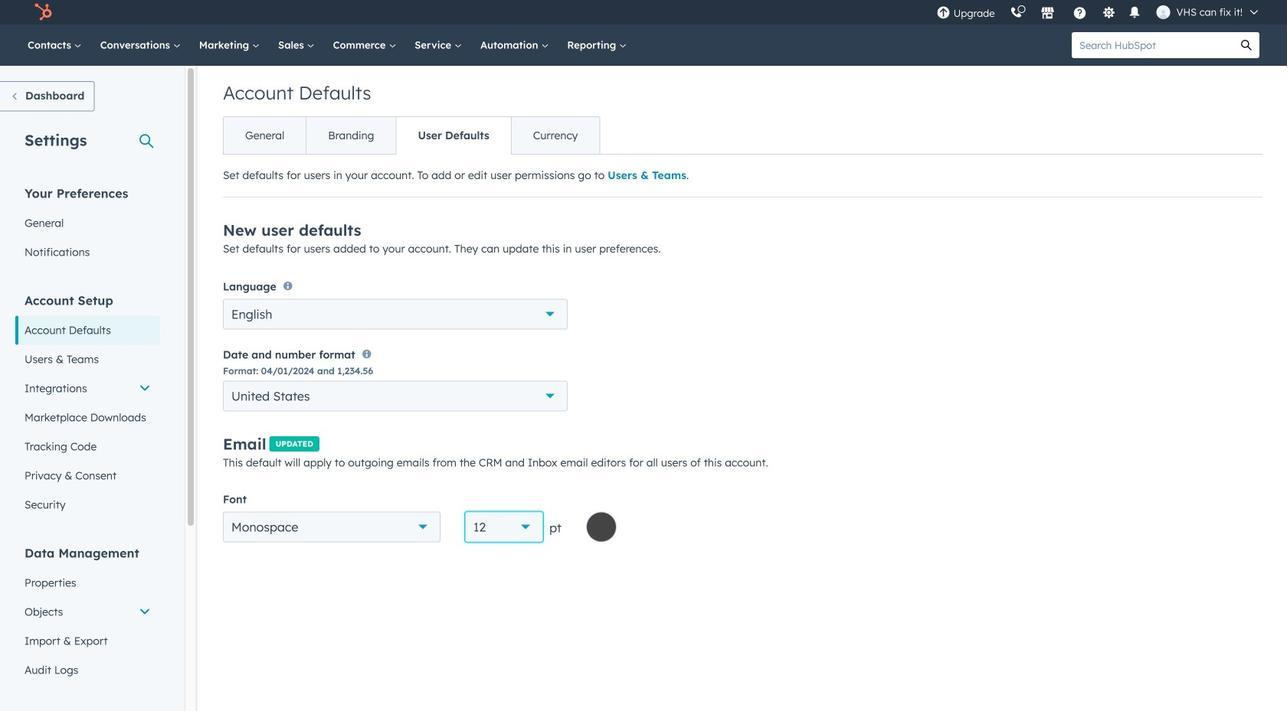 Task type: vqa. For each thing, say whether or not it's contained in the screenshot.
ACCOUNT SETUP element
yes



Task type: describe. For each thing, give the bounding box(es) containing it.
your preferences element
[[15, 185, 160, 267]]

marketplaces image
[[1041, 7, 1055, 21]]

terry turtle image
[[1157, 5, 1171, 19]]

account setup element
[[15, 292, 160, 520]]



Task type: locate. For each thing, give the bounding box(es) containing it.
menu
[[929, 0, 1269, 25]]

Search HubSpot search field
[[1072, 32, 1234, 58]]

data management element
[[15, 545, 160, 685]]

navigation
[[223, 116, 600, 155]]



